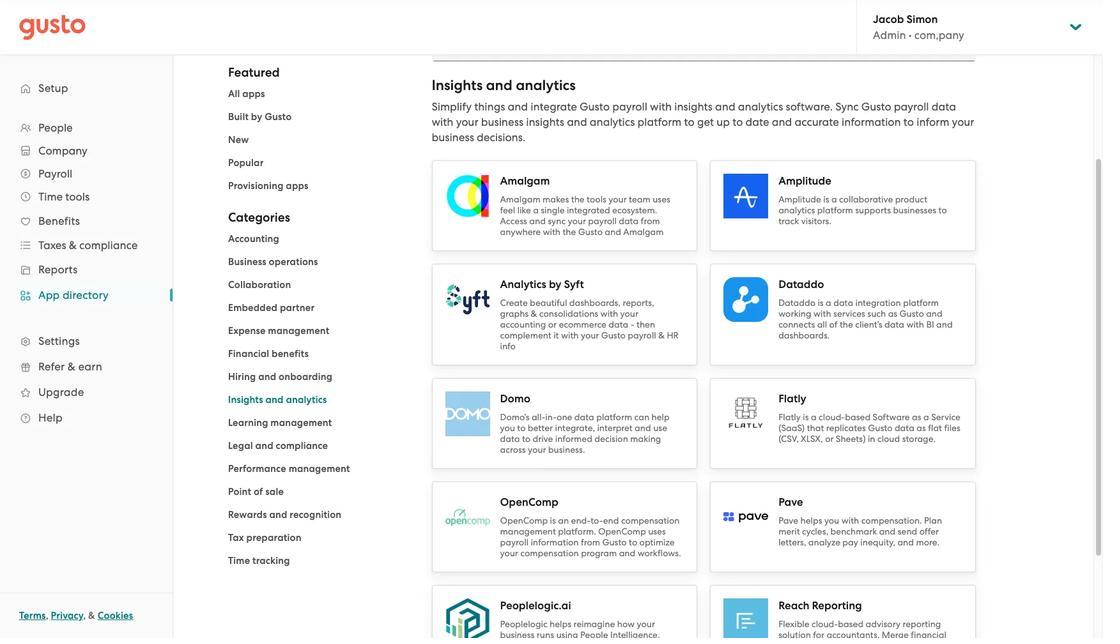 Task type: locate. For each thing, give the bounding box(es) containing it.
your down simplify
[[456, 116, 479, 128]]

, left cookies button at the left bottom of the page
[[83, 610, 86, 622]]

tools
[[65, 190, 90, 203], [587, 194, 607, 205]]

based up accountants.
[[838, 619, 864, 630]]

time down tax
[[228, 556, 250, 567]]

1 vertical spatial or
[[825, 434, 834, 444]]

uses right team
[[653, 194, 671, 205]]

beautiful
[[530, 298, 567, 308]]

& up the accounting on the bottom left of page
[[531, 309, 537, 319]]

management up legal and compliance link
[[271, 417, 332, 429]]

and right legal on the left bottom of page
[[255, 440, 273, 452]]

amplitude up track
[[779, 194, 821, 205]]

data down ecosystem.
[[619, 216, 639, 226]]

amplitude logo image
[[724, 174, 768, 219]]

or inside the analytics by syft create beautiful dashboards, reports, graphs & consolidations with your accounting or ecommerce data - then complement it with your gusto payroll & hr info
[[548, 320, 557, 330]]

0 vertical spatial people
[[38, 121, 73, 134]]

access
[[500, 216, 527, 226]]

1 horizontal spatial information
[[842, 116, 901, 128]]

tools down payroll dropdown button
[[65, 190, 90, 203]]

0 vertical spatial of
[[829, 320, 838, 330]]

, left privacy link
[[46, 610, 48, 622]]

or up it
[[548, 320, 557, 330]]

0 vertical spatial insights
[[432, 77, 483, 94]]

based inside reach reporting flexible cloud-based advisory reporting solution for accountants. merge financia
[[838, 619, 864, 630]]

1 horizontal spatial compensation
[[621, 516, 680, 526]]

is inside flatly flatly is a cloud-based software as a service (saas) that replicates gusto data as flat files (csv, xlsx, or sheets) in cloud storage.
[[803, 412, 809, 423]]

1 horizontal spatial insights
[[432, 77, 483, 94]]

0 horizontal spatial compliance
[[79, 239, 138, 252]]

gusto navigation element
[[0, 55, 173, 451]]

popular link
[[228, 157, 264, 169]]

terms link
[[19, 610, 46, 622]]

1 vertical spatial helps
[[550, 619, 571, 630]]

business down simplify
[[432, 131, 474, 144]]

1 horizontal spatial or
[[825, 434, 834, 444]]

0 horizontal spatial insights
[[526, 116, 564, 128]]

or inside flatly flatly is a cloud-based software as a service (saas) that replicates gusto data as flat files (csv, xlsx, or sheets) in cloud storage.
[[825, 434, 834, 444]]

and down financial benefits link
[[258, 371, 276, 383]]

0 vertical spatial compliance
[[79, 239, 138, 252]]

2 amplitude from the top
[[779, 194, 821, 205]]

list
[[228, 86, 413, 194], [0, 116, 173, 431], [228, 231, 413, 569]]

categories
[[228, 210, 290, 225]]

information inside insights and analytics simplify things and integrate gusto payroll with insights and analytics software. sync gusto payroll data with your business insights and analytics platform to get up to date and accurate information to inform your business decisions.
[[842, 116, 901, 128]]

from inside opencomp opencomp is an end-to-end compensation management platform. opencomp uses payroll information from gusto to optimize your compensation program and workflows.
[[581, 538, 600, 548]]

app directory
[[38, 289, 109, 302]]

your up intelligence.
[[637, 619, 655, 630]]

cycles,
[[802, 527, 829, 537]]

1 , from the left
[[46, 610, 48, 622]]

management inside opencomp opencomp is an end-to-end compensation management platform. opencomp uses payroll information from gusto to optimize your compensation program and workflows.
[[500, 527, 556, 537]]

0 horizontal spatial from
[[581, 538, 600, 548]]

a up "visitors."
[[832, 194, 837, 205]]

by for built
[[251, 111, 262, 123]]

cloud- up for
[[812, 619, 838, 630]]

to left drive
[[522, 434, 531, 444]]

insights down the 'integrate'
[[526, 116, 564, 128]]

setup
[[38, 82, 68, 95]]

amalgam
[[500, 175, 550, 188], [500, 194, 541, 205], [623, 227, 664, 237]]

0 horizontal spatial ,
[[46, 610, 48, 622]]

built
[[228, 111, 249, 123]]

platform inside dataddo dataddo is a data integration platform working with services such as gusto and connects all of the client's data with bi and dashboards.
[[903, 298, 939, 308]]

and right bi
[[937, 320, 953, 330]]

data left -
[[609, 320, 629, 330]]

0 horizontal spatial apps
[[242, 88, 265, 100]]

management down partner
[[268, 325, 329, 337]]

list containing all apps
[[228, 86, 413, 194]]

platform up interpret
[[597, 412, 632, 423]]

-
[[631, 320, 635, 330]]

list containing accounting
[[228, 231, 413, 569]]

1 vertical spatial time
[[228, 556, 250, 567]]

0 vertical spatial apps
[[242, 88, 265, 100]]

more.
[[916, 538, 940, 548]]

1 vertical spatial you
[[825, 516, 840, 526]]

reports link
[[13, 258, 160, 281]]

1 vertical spatial flatly
[[779, 412, 801, 423]]

platform inside amplitude amplitude is a collaborative product analytics platform supports businesses to track visitors.
[[818, 205, 853, 215]]

and down ecosystem.
[[605, 227, 621, 237]]

0 vertical spatial uses
[[653, 194, 671, 205]]

insights up learning
[[228, 394, 263, 406]]

storage.
[[902, 434, 936, 444]]

terms , privacy , & cookies
[[19, 610, 133, 622]]

1 horizontal spatial tools
[[587, 194, 607, 205]]

data up the across
[[500, 434, 520, 444]]

compliance inside dropdown button
[[79, 239, 138, 252]]

your down drive
[[528, 445, 546, 455]]

by right built
[[251, 111, 262, 123]]

accurate
[[795, 116, 839, 128]]

0 vertical spatial dataddo
[[779, 278, 824, 292]]

0 vertical spatial amalgam
[[500, 175, 550, 188]]

2 vertical spatial business
[[500, 630, 535, 639]]

0 vertical spatial time
[[38, 190, 63, 203]]

management for performance management
[[289, 463, 350, 475]]

people down reimagine
[[580, 630, 608, 639]]

0 vertical spatial flatly
[[779, 393, 807, 406]]

helps up cycles,
[[801, 516, 822, 526]]

platform up bi
[[903, 298, 939, 308]]

the up integrated
[[571, 194, 585, 205]]

0 vertical spatial cloud-
[[819, 412, 845, 423]]

your inside peoplelogic.ai peoplelogic helps reimagine how your business runs using people intelligence.
[[637, 619, 655, 630]]

up
[[717, 116, 730, 128]]

upgrade link
[[13, 381, 160, 404]]

analytics
[[500, 278, 546, 292]]

0 vertical spatial pave
[[779, 496, 803, 509]]

information down an
[[531, 538, 579, 548]]

expense management
[[228, 325, 329, 337]]

gusto right the 'integrate'
[[580, 100, 610, 113]]

point of sale link
[[228, 486, 284, 498]]

1 vertical spatial based
[[838, 619, 864, 630]]

from
[[641, 216, 660, 226], [581, 538, 600, 548]]

and down sale at bottom
[[269, 509, 287, 521]]

jacob simon admin • com,pany
[[873, 13, 964, 42]]

and inside opencomp opencomp is an end-to-end compensation management platform. opencomp uses payroll information from gusto to optimize your compensation program and workflows.
[[619, 548, 636, 559]]

legal and compliance link
[[228, 440, 328, 452]]

0 vertical spatial amplitude
[[779, 175, 832, 188]]

optimize
[[640, 538, 675, 548]]

time
[[38, 190, 63, 203], [228, 556, 250, 567]]

0 horizontal spatial information
[[531, 538, 579, 548]]

end
[[603, 516, 619, 526]]

based up 'replicates'
[[845, 412, 871, 423]]

2 dataddo from the top
[[779, 298, 816, 308]]

compensation.
[[862, 516, 922, 526]]

compliance up reports link
[[79, 239, 138, 252]]

a inside amplitude amplitude is a collaborative product analytics platform supports businesses to track visitors.
[[832, 194, 837, 205]]

0 vertical spatial you
[[500, 423, 515, 433]]

0 vertical spatial helps
[[801, 516, 822, 526]]

1 horizontal spatial compliance
[[276, 440, 328, 452]]

time inside time tools dropdown button
[[38, 190, 63, 203]]

gusto up cloud
[[868, 423, 893, 433]]

by left syft
[[549, 278, 562, 292]]

insights up get
[[675, 100, 713, 113]]

inform
[[917, 116, 950, 128]]

or right xlsx,
[[825, 434, 834, 444]]

1 vertical spatial by
[[549, 278, 562, 292]]

you up cycles,
[[825, 516, 840, 526]]

to-
[[591, 516, 603, 526]]

your up peoplelogic.ai
[[500, 548, 518, 559]]

settings
[[38, 335, 80, 348]]

new link
[[228, 134, 249, 146]]

pave pave helps you with compensation. plan merit cycles, benchmark and send offer letters, analyze pay inequity, and more.
[[779, 496, 942, 548]]

it
[[554, 330, 559, 341]]

compensation down platform.
[[521, 548, 579, 559]]

data inside the analytics by syft create beautiful dashboards, reports, graphs & consolidations with your accounting or ecommerce data - then complement it with your gusto payroll & hr info
[[609, 320, 629, 330]]

your down ecommerce
[[581, 330, 599, 341]]

1 vertical spatial compensation
[[521, 548, 579, 559]]

platform
[[638, 116, 682, 128], [818, 205, 853, 215], [903, 298, 939, 308], [597, 412, 632, 423]]

& inside dropdown button
[[69, 239, 77, 252]]

home image
[[19, 14, 86, 40]]

data up inform
[[932, 100, 956, 113]]

from down ecosystem.
[[641, 216, 660, 226]]

gusto down ecommerce
[[601, 330, 626, 341]]

payroll button
[[13, 162, 160, 185]]

0 horizontal spatial time
[[38, 190, 63, 203]]

1 horizontal spatial people
[[580, 630, 608, 639]]

informed
[[555, 434, 593, 444]]

apps right "all"
[[242, 88, 265, 100]]

get
[[697, 116, 714, 128]]

1 vertical spatial from
[[581, 538, 600, 548]]

and down the 'integrate'
[[567, 116, 587, 128]]

1 horizontal spatial of
[[829, 320, 838, 330]]

0 vertical spatial as
[[888, 309, 898, 319]]

tools inside the 'amalgam amalgam makes the tools your team uses feel like a single integrated ecosystem. access and sync your payroll data from anywhere with the gusto and amalgam'
[[587, 194, 607, 205]]

decisions.
[[477, 131, 526, 144]]

flexible
[[779, 619, 810, 630]]

privacy
[[51, 610, 83, 622]]

merit
[[779, 527, 800, 537]]

opencomp
[[500, 496, 559, 509], [500, 516, 548, 526], [598, 527, 646, 537]]

is inside amplitude amplitude is a collaborative product analytics platform supports businesses to track visitors.
[[824, 194, 829, 205]]

0 vertical spatial based
[[845, 412, 871, 423]]

amplitude up "visitors."
[[779, 175, 832, 188]]

0 horizontal spatial of
[[254, 486, 263, 498]]

1 horizontal spatial by
[[549, 278, 562, 292]]

people up the company
[[38, 121, 73, 134]]

platform up "visitors."
[[818, 205, 853, 215]]

list containing people
[[0, 116, 173, 431]]

service
[[931, 412, 961, 423]]

data inside insights and analytics simplify things and integrate gusto payroll with insights and analytics software. sync gusto payroll data with your business insights and analytics platform to get up to date and accurate information to inform your business decisions.
[[932, 100, 956, 113]]

helps
[[801, 516, 822, 526], [550, 619, 571, 630]]

1 vertical spatial amplitude
[[779, 194, 821, 205]]

of left sale at bottom
[[254, 486, 263, 498]]

0 horizontal spatial compensation
[[521, 548, 579, 559]]

data down "such"
[[885, 320, 905, 330]]

a inside the 'amalgam amalgam makes the tools your team uses feel like a single integrated ecosystem. access and sync your payroll data from anywhere with the gusto and amalgam'
[[533, 205, 539, 215]]

and down send
[[898, 538, 914, 548]]

0 horizontal spatial you
[[500, 423, 515, 433]]

1 horizontal spatial you
[[825, 516, 840, 526]]

you inside domo domo's all-in-one data platform can help you to better integrate, interpret and use data to drive informed decision making across your business.
[[500, 423, 515, 433]]

with inside the 'amalgam amalgam makes the tools your team uses feel like a single integrated ecosystem. access and sync your payroll data from anywhere with the gusto and amalgam'
[[543, 227, 561, 237]]

0 vertical spatial compensation
[[621, 516, 680, 526]]

business
[[228, 256, 266, 268]]

by inside list
[[251, 111, 262, 123]]

payroll inside the 'amalgam amalgam makes the tools your team uses feel like a single integrated ecosystem. access and sync your payroll data from anywhere with the gusto and amalgam'
[[588, 216, 617, 226]]

and up the up
[[715, 100, 736, 113]]

by inside the analytics by syft create beautiful dashboards, reports, graphs & consolidations with your accounting or ecommerce data - then complement it with your gusto payroll & hr info
[[549, 278, 562, 292]]

software
[[873, 412, 910, 423]]

platform inside insights and analytics simplify things and integrate gusto payroll with insights and analytics software. sync gusto payroll data with your business insights and analytics platform to get up to date and accurate information to inform your business decisions.
[[638, 116, 682, 128]]

reporting
[[812, 600, 862, 613]]

helps inside peoplelogic.ai peoplelogic helps reimagine how your business runs using people intelligence.
[[550, 619, 571, 630]]

all
[[817, 320, 827, 330]]

with inside pave pave helps you with compensation. plan merit cycles, benchmark and send offer letters, analyze pay inequity, and more.
[[842, 516, 859, 526]]

& right taxes
[[69, 239, 77, 252]]

1 horizontal spatial helps
[[801, 516, 822, 526]]

0 vertical spatial opencomp
[[500, 496, 559, 509]]

the down sync
[[563, 227, 576, 237]]

a up the that
[[811, 412, 817, 423]]

0 horizontal spatial helps
[[550, 619, 571, 630]]

apps for provisioning apps
[[286, 180, 308, 192]]

as
[[888, 309, 898, 319], [912, 412, 922, 423], [917, 423, 926, 433]]

an
[[558, 516, 569, 526]]

business.
[[548, 445, 585, 455]]

for
[[813, 630, 825, 639]]

gusto down all apps link
[[265, 111, 292, 123]]

management for expense management
[[268, 325, 329, 337]]

1 vertical spatial insights
[[228, 394, 263, 406]]

tools inside dropdown button
[[65, 190, 90, 203]]

0 horizontal spatial people
[[38, 121, 73, 134]]

that
[[807, 423, 824, 433]]

2 , from the left
[[83, 610, 86, 622]]

performance management
[[228, 463, 350, 475]]

0 horizontal spatial or
[[548, 320, 557, 330]]

software.
[[786, 100, 833, 113]]

0 horizontal spatial by
[[251, 111, 262, 123]]

and
[[486, 77, 513, 94], [508, 100, 528, 113], [715, 100, 736, 113], [567, 116, 587, 128], [772, 116, 792, 128], [529, 216, 546, 226], [605, 227, 621, 237], [926, 309, 943, 319], [937, 320, 953, 330], [258, 371, 276, 383], [266, 394, 284, 406], [635, 423, 651, 433], [255, 440, 273, 452], [269, 509, 287, 521], [879, 527, 896, 537], [898, 538, 914, 548], [619, 548, 636, 559]]

apps
[[242, 88, 265, 100], [286, 180, 308, 192]]

1 vertical spatial dataddo
[[779, 298, 816, 308]]

insights and analytics simplify things and integrate gusto payroll with insights and analytics software. sync gusto payroll data with your business insights and analytics platform to get up to date and accurate information to inform your business decisions.
[[432, 77, 975, 144]]

is up "visitors."
[[824, 194, 829, 205]]

business up decisions.
[[481, 116, 524, 128]]

insights inside insights and analytics simplify things and integrate gusto payroll with insights and analytics software. sync gusto payroll data with your business insights and analytics platform to get up to date and accurate information to inform your business decisions.
[[432, 77, 483, 94]]

1 vertical spatial compliance
[[276, 440, 328, 452]]

time for time tools
[[38, 190, 63, 203]]

opencomp down end
[[598, 527, 646, 537]]

is for amplitude
[[824, 194, 829, 205]]

a inside dataddo dataddo is a data integration platform working with services such as gusto and connects all of the client's data with bi and dashboards.
[[826, 298, 832, 308]]

gusto inside dataddo dataddo is a data integration platform working with services such as gusto and connects all of the client's data with bi and dashboards.
[[900, 309, 924, 319]]

upgrade
[[38, 386, 84, 399]]

based
[[845, 412, 871, 423], [838, 619, 864, 630]]

tools up integrated
[[587, 194, 607, 205]]

all
[[228, 88, 240, 100]]

solution
[[779, 630, 811, 639]]

1 vertical spatial information
[[531, 538, 579, 548]]

from up program
[[581, 538, 600, 548]]

0 horizontal spatial insights
[[228, 394, 263, 406]]

1 vertical spatial the
[[563, 227, 576, 237]]

sync
[[548, 216, 566, 226]]

point
[[228, 486, 251, 498]]

and down can
[[635, 423, 651, 433]]

accounting link
[[228, 233, 279, 245]]

helps for peoplelogic.ai
[[550, 619, 571, 630]]

amalgam logo image
[[445, 174, 490, 219]]

to inside opencomp opencomp is an end-to-end compensation management platform. opencomp uses payroll information from gusto to optimize your compensation program and workflows.
[[629, 538, 637, 548]]

compliance for taxes & compliance
[[79, 239, 138, 252]]

reporting
[[903, 619, 941, 630]]

helps for pave
[[801, 516, 822, 526]]

1 pave from the top
[[779, 496, 803, 509]]

1 horizontal spatial ,
[[83, 610, 86, 622]]

1 horizontal spatial time
[[228, 556, 250, 567]]

1 vertical spatial pave
[[779, 516, 799, 526]]

a right like
[[533, 205, 539, 215]]

opencomp logo image
[[445, 495, 490, 540]]

1 horizontal spatial from
[[641, 216, 660, 226]]

0 vertical spatial information
[[842, 116, 901, 128]]

1 vertical spatial cloud-
[[812, 619, 838, 630]]

accounting
[[500, 320, 546, 330]]

0 vertical spatial or
[[548, 320, 557, 330]]

decision
[[595, 434, 628, 444]]

& left cookies button at the left bottom of the page
[[88, 610, 95, 622]]

benefits link
[[13, 210, 160, 233]]

1 vertical spatial people
[[580, 630, 608, 639]]

business down 'peoplelogic'
[[500, 630, 535, 639]]

use
[[653, 423, 667, 433]]

1 flatly from the top
[[779, 393, 807, 406]]

of inside dataddo dataddo is a data integration platform working with services such as gusto and connects all of the client's data with bi and dashboards.
[[829, 320, 838, 330]]

None search field
[[432, 33, 976, 61]]

insights inside list
[[228, 394, 263, 406]]

0 vertical spatial by
[[251, 111, 262, 123]]

reach reporting flexible cloud-based advisory reporting solution for accountants. merge financia
[[779, 600, 947, 639]]

uses up optimize
[[648, 527, 666, 537]]

by for analytics
[[549, 278, 562, 292]]

opencomp left an
[[500, 516, 548, 526]]

your up ecosystem.
[[609, 194, 627, 205]]

is up the that
[[803, 412, 809, 423]]

flatly logo image
[[724, 392, 768, 437]]

0 horizontal spatial tools
[[65, 190, 90, 203]]

opencomp up an
[[500, 496, 559, 509]]

you down domo's
[[500, 423, 515, 433]]

is inside dataddo dataddo is a data integration platform working with services such as gusto and connects all of the client's data with bi and dashboards.
[[818, 298, 824, 308]]

helps inside pave pave helps you with compensation. plan merit cycles, benchmark and send offer letters, analyze pay inequity, and more.
[[801, 516, 822, 526]]

1 dataddo from the top
[[779, 278, 824, 292]]

compliance up performance management
[[276, 440, 328, 452]]

1 vertical spatial apps
[[286, 180, 308, 192]]

amalgam amalgam makes the tools your team uses feel like a single integrated ecosystem. access and sync your payroll data from anywhere with the gusto and amalgam
[[500, 175, 671, 237]]

to left get
[[684, 116, 695, 128]]

accounting
[[228, 233, 279, 245]]

1 horizontal spatial apps
[[286, 180, 308, 192]]

data up integrate,
[[575, 412, 594, 423]]

0 vertical spatial from
[[641, 216, 660, 226]]

1 vertical spatial uses
[[648, 527, 666, 537]]

and right program
[[619, 548, 636, 559]]

1 horizontal spatial insights
[[675, 100, 713, 113]]

1 vertical spatial of
[[254, 486, 263, 498]]

a up all
[[826, 298, 832, 308]]

gusto up program
[[602, 538, 627, 548]]

1 vertical spatial insights
[[526, 116, 564, 128]]

1 vertical spatial as
[[912, 412, 922, 423]]

better
[[528, 423, 553, 433]]

apps right provisioning
[[286, 180, 308, 192]]

letters,
[[779, 538, 806, 548]]

earn
[[78, 361, 102, 373]]

makes
[[543, 194, 569, 205]]

gusto down integrated
[[578, 227, 603, 237]]

taxes
[[38, 239, 66, 252]]

reports
[[38, 263, 78, 276]]

helps up using at the bottom right
[[550, 619, 571, 630]]

apps for all apps
[[242, 88, 265, 100]]

analytics by syft logo image
[[445, 277, 490, 322]]

time tools
[[38, 190, 90, 203]]

is inside opencomp opencomp is an end-to-end compensation management platform. opencomp uses payroll information from gusto to optimize your compensation program and workflows.
[[550, 516, 556, 526]]

data down 'software'
[[895, 423, 915, 433]]

peoplelogic.ai logo image
[[445, 599, 490, 639]]

dataddo logo image
[[724, 277, 768, 322]]

2 vertical spatial the
[[840, 320, 853, 330]]

cloud
[[878, 434, 900, 444]]

the inside dataddo dataddo is a data integration platform working with services such as gusto and connects all of the client's data with bi and dashboards.
[[840, 320, 853, 330]]



Task type: vqa. For each thing, say whether or not it's contained in the screenshot.
bottom from
yes



Task type: describe. For each thing, give the bounding box(es) containing it.
services
[[834, 309, 866, 319]]

1 vertical spatial amalgam
[[500, 194, 541, 205]]

all-
[[532, 412, 545, 423]]

inequity,
[[861, 538, 896, 548]]

you inside pave pave helps you with compensation. plan merit cycles, benchmark and send offer letters, analyze pay inequity, and more.
[[825, 516, 840, 526]]

refer & earn
[[38, 361, 102, 373]]

collaboration
[[228, 279, 291, 291]]

of inside list
[[254, 486, 263, 498]]

connects
[[779, 320, 815, 330]]

2 vertical spatial as
[[917, 423, 926, 433]]

your inside opencomp opencomp is an end-to-end compensation management platform. opencomp uses payroll information from gusto to optimize your compensation program and workflows.
[[500, 548, 518, 559]]

data inside the 'amalgam amalgam makes the tools your team uses feel like a single integrated ecosystem. access and sync your payroll data from anywhere with the gusto and amalgam'
[[619, 216, 639, 226]]

1 amplitude from the top
[[779, 175, 832, 188]]

sync
[[836, 100, 859, 113]]

integration
[[856, 298, 901, 308]]

is for opencomp
[[550, 516, 556, 526]]

cloud- inside reach reporting flexible cloud-based advisory reporting solution for accountants. merge financia
[[812, 619, 838, 630]]

ecosystem.
[[612, 205, 657, 215]]

program
[[581, 548, 617, 559]]

peoplelogic
[[500, 619, 548, 630]]

business inside peoplelogic.ai peoplelogic helps reimagine how your business runs using people intelligence.
[[500, 630, 535, 639]]

as inside dataddo dataddo is a data integration platform working with services such as gusto and connects all of the client's data with bi and dashboards.
[[888, 309, 898, 319]]

to inside amplitude amplitude is a collaborative product analytics platform supports businesses to track visitors.
[[939, 205, 947, 215]]

insights for insights and analytics simplify things and integrate gusto payroll with insights and analytics software. sync gusto payroll data with your business insights and analytics platform to get up to date and accurate information to inform your business decisions.
[[432, 77, 483, 94]]

gusto inside opencomp opencomp is an end-to-end compensation management platform. opencomp uses payroll information from gusto to optimize your compensation program and workflows.
[[602, 538, 627, 548]]

benefits
[[38, 215, 80, 228]]

admin
[[873, 29, 906, 42]]

and right 'things'
[[508, 100, 528, 113]]

embedded partner link
[[228, 302, 315, 314]]

one
[[557, 412, 572, 423]]

and up bi
[[926, 309, 943, 319]]

privacy link
[[51, 610, 83, 622]]

time for time tracking
[[228, 556, 250, 567]]

payroll inside opencomp opencomp is an end-to-end compensation management platform. opencomp uses payroll information from gusto to optimize your compensation program and workflows.
[[500, 538, 529, 548]]

intelligence.
[[611, 630, 660, 639]]

2 pave from the top
[[779, 516, 799, 526]]

a up flat
[[924, 412, 929, 423]]

making
[[630, 434, 661, 444]]

provisioning apps
[[228, 180, 308, 192]]

your inside domo domo's all-in-one data platform can help you to better integrate, interpret and use data to drive informed decision making across your business.
[[528, 445, 546, 455]]

create
[[500, 298, 528, 308]]

is for flatly
[[803, 412, 809, 423]]

hiring
[[228, 371, 256, 383]]

app
[[38, 289, 60, 302]]

product
[[895, 194, 928, 205]]

to right the up
[[733, 116, 743, 128]]

rewards and recognition
[[228, 509, 342, 521]]

time tracking link
[[228, 556, 290, 567]]

(csv,
[[779, 434, 799, 444]]

list for categories
[[228, 231, 413, 569]]

gusto inside flatly flatly is a cloud-based software as a service (saas) that replicates gusto data as flat files (csv, xlsx, or sheets) in cloud storage.
[[868, 423, 893, 433]]

list for featured
[[228, 86, 413, 194]]

benchmark
[[831, 527, 877, 537]]

your up -
[[620, 309, 639, 319]]

1 vertical spatial business
[[432, 131, 474, 144]]

xlsx,
[[801, 434, 823, 444]]

hiring and onboarding link
[[228, 371, 333, 383]]

directory
[[63, 289, 109, 302]]

compliance for legal and compliance
[[276, 440, 328, 452]]

a for amplitude
[[832, 194, 837, 205]]

0 vertical spatial the
[[571, 194, 585, 205]]

information inside opencomp opencomp is an end-to-end compensation management platform. opencomp uses payroll information from gusto to optimize your compensation program and workflows.
[[531, 538, 579, 548]]

0 vertical spatial business
[[481, 116, 524, 128]]

hr
[[667, 330, 679, 341]]

built by gusto
[[228, 111, 292, 123]]

reach
[[779, 600, 810, 613]]

data inside flatly flatly is a cloud-based software as a service (saas) that replicates gusto data as flat files (csv, xlsx, or sheets) in cloud storage.
[[895, 423, 915, 433]]

graphs
[[500, 309, 529, 319]]

company
[[38, 144, 87, 157]]

ecommerce
[[559, 320, 607, 330]]

built by gusto link
[[228, 111, 292, 123]]

working
[[779, 309, 812, 319]]

provisioning apps link
[[228, 180, 308, 192]]

2 vertical spatial opencomp
[[598, 527, 646, 537]]

popular
[[228, 157, 264, 169]]

analytics inside list
[[286, 394, 327, 406]]

based inside flatly flatly is a cloud-based software as a service (saas) that replicates gusto data as flat files (csv, xlsx, or sheets) in cloud storage.
[[845, 412, 871, 423]]

& left hr
[[659, 330, 665, 341]]

advisory
[[866, 619, 901, 630]]

insights for insights and analytics
[[228, 394, 263, 406]]

2 flatly from the top
[[779, 412, 801, 423]]

merge
[[882, 630, 909, 639]]

dashboards,
[[569, 298, 621, 308]]

people button
[[13, 116, 160, 139]]

0 vertical spatial insights
[[675, 100, 713, 113]]

uses inside the 'amalgam amalgam makes the tools your team uses feel like a single integrated ecosystem. access and sync your payroll data from anywhere with the gusto and amalgam'
[[653, 194, 671, 205]]

benefits
[[272, 348, 309, 360]]

help
[[652, 412, 670, 423]]

provisioning
[[228, 180, 284, 192]]

flatly flatly is a cloud-based software as a service (saas) that replicates gusto data as flat files (csv, xlsx, or sheets) in cloud storage.
[[779, 393, 961, 444]]

peoplelogic.ai
[[500, 600, 571, 613]]

consolidations
[[539, 309, 598, 319]]

domo
[[500, 393, 531, 406]]

then
[[637, 320, 655, 330]]

and inside domo domo's all-in-one data platform can help you to better integrate, interpret and use data to drive informed decision making across your business.
[[635, 423, 651, 433]]

payroll inside the analytics by syft create beautiful dashboards, reports, graphs & consolidations with your accounting or ecommerce data - then complement it with your gusto payroll & hr info
[[628, 330, 656, 341]]

such
[[868, 309, 886, 319]]

analytics inside amplitude amplitude is a collaborative product analytics platform supports businesses to track visitors.
[[779, 205, 815, 215]]

people inside dropdown button
[[38, 121, 73, 134]]

simon
[[907, 13, 938, 26]]

1 vertical spatial opencomp
[[500, 516, 548, 526]]

uses inside opencomp opencomp is an end-to-end compensation management platform. opencomp uses payroll information from gusto to optimize your compensation program and workflows.
[[648, 527, 666, 537]]

to left inform
[[904, 116, 914, 128]]

domo logo image
[[445, 392, 490, 437]]

point of sale
[[228, 486, 284, 498]]

your right inform
[[952, 116, 975, 128]]

tax preparation link
[[228, 533, 302, 544]]

gusto inside the 'amalgam amalgam makes the tools your team uses feel like a single integrated ecosystem. access and sync your payroll data from anywhere with the gusto and amalgam'
[[578, 227, 603, 237]]

in
[[868, 434, 876, 444]]

all apps
[[228, 88, 265, 100]]

learning management link
[[228, 417, 332, 429]]

send
[[898, 527, 918, 537]]

cloud- inside flatly flatly is a cloud-based software as a service (saas) that replicates gusto data as flat files (csv, xlsx, or sheets) in cloud storage.
[[819, 412, 845, 423]]

is for dataddo
[[818, 298, 824, 308]]

peoplelogic.ai peoplelogic helps reimagine how your business runs using people intelligence.
[[500, 600, 660, 639]]

learning management
[[228, 417, 332, 429]]

cookies
[[98, 610, 133, 622]]

platform inside domo domo's all-in-one data platform can help you to better integrate, interpret and use data to drive informed decision making across your business.
[[597, 412, 632, 423]]

preparation
[[246, 533, 302, 544]]

can
[[634, 412, 650, 423]]

a for dataddo
[[826, 298, 832, 308]]

pave logo image
[[724, 512, 768, 523]]

your down integrated
[[568, 216, 586, 226]]

setup link
[[13, 77, 160, 100]]

gusto right sync
[[862, 100, 892, 113]]

& left earn
[[68, 361, 75, 373]]

and down like
[[529, 216, 546, 226]]

and up 'things'
[[486, 77, 513, 94]]

reach reporting logo image
[[724, 599, 768, 639]]

collaborative
[[839, 194, 893, 205]]

management for learning management
[[271, 417, 332, 429]]

a for flatly
[[811, 412, 817, 423]]

settings link
[[13, 330, 160, 353]]

info
[[500, 341, 516, 352]]

to down domo's
[[517, 423, 526, 433]]

2 vertical spatial amalgam
[[623, 227, 664, 237]]

and up "learning management" link at the bottom
[[266, 394, 284, 406]]

payroll
[[38, 167, 72, 180]]

runs
[[537, 630, 554, 639]]

and down compensation.
[[879, 527, 896, 537]]

gusto inside the analytics by syft create beautiful dashboards, reports, graphs & consolidations with your accounting or ecommerce data - then complement it with your gusto payroll & hr info
[[601, 330, 626, 341]]

tracking
[[253, 556, 290, 567]]

collaboration link
[[228, 279, 291, 291]]

onboarding
[[279, 371, 333, 383]]

from inside the 'amalgam amalgam makes the tools your team uses feel like a single integrated ecosystem. access and sync your payroll data from anywhere with the gusto and amalgam'
[[641, 216, 660, 226]]

data up services in the right top of the page
[[834, 298, 854, 308]]

offer
[[920, 527, 939, 537]]

track
[[779, 216, 799, 226]]

people inside peoplelogic.ai peoplelogic helps reimagine how your business runs using people intelligence.
[[580, 630, 608, 639]]

businesses
[[893, 205, 937, 215]]

and right date
[[772, 116, 792, 128]]



